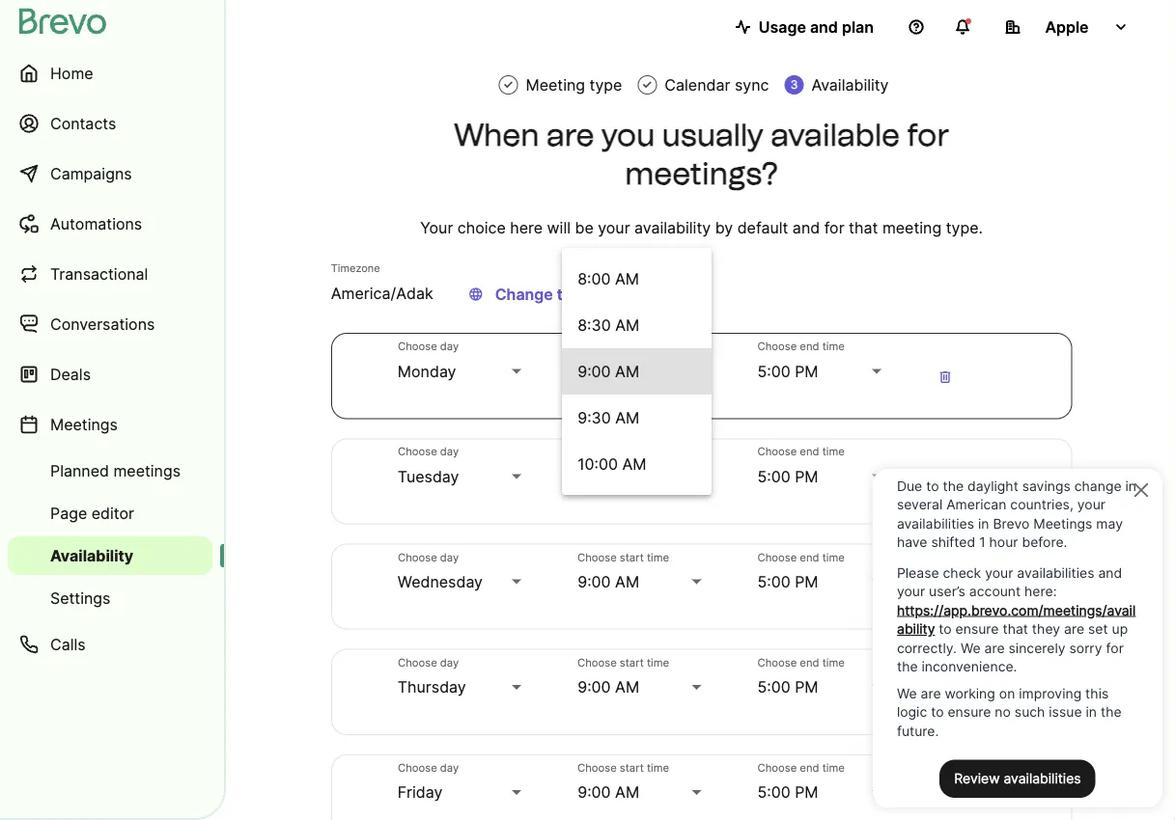 Task type: describe. For each thing, give the bounding box(es) containing it.
8:30 am
[[578, 316, 639, 334]]

here
[[510, 218, 543, 237]]

3 delete button from the top
[[926, 568, 965, 606]]

conversations link
[[8, 301, 212, 348]]

availability link
[[8, 537, 212, 575]]

availability
[[634, 218, 711, 237]]

9:30 am
[[578, 408, 639, 427]]

your
[[598, 218, 630, 237]]

be
[[575, 218, 594, 237]]

will
[[547, 218, 571, 237]]

campaigns
[[50, 164, 132, 183]]

automations link
[[8, 201, 212, 247]]

meeting
[[882, 218, 942, 237]]

no color image
[[503, 78, 514, 92]]

your choice here will be your availability by default and for that meeting type.
[[420, 218, 983, 237]]

1 vertical spatial and
[[793, 218, 820, 237]]

are
[[546, 116, 594, 154]]

meeting type
[[526, 75, 622, 94]]

meeting
[[526, 75, 585, 94]]

calendar
[[665, 75, 730, 94]]

deals link
[[8, 351, 212, 398]]

conversations
[[50, 315, 155, 334]]

check for meeting
[[503, 78, 514, 92]]

home
[[50, 64, 93, 83]]

america/adak
[[331, 284, 433, 303]]

by
[[715, 218, 733, 237]]

usage
[[759, 17, 806, 36]]

for inside when are you usually available for meetings?
[[907, 116, 949, 154]]

remove range image for 1st delete button
[[934, 366, 957, 389]]

usage and plan button
[[720, 8, 889, 46]]

contacts link
[[8, 100, 212, 147]]

1 delete button from the top
[[926, 357, 965, 396]]

language
[[468, 285, 483, 304]]

calendar sync
[[665, 75, 769, 94]]

remove range image for fifth delete button
[[934, 788, 957, 811]]

transactional
[[50, 265, 148, 283]]

settings
[[50, 589, 110, 608]]

remove range image for second delete button from the bottom
[[934, 682, 957, 705]]

type.
[[946, 218, 983, 237]]

9:00 inside list box
[[578, 362, 611, 381]]

change
[[495, 285, 553, 304]]

meetings link
[[8, 402, 212, 448]]

when are you usually available for meetings?
[[454, 116, 949, 192]]

campaigns link
[[8, 151, 212, 197]]

editor
[[91, 504, 134, 523]]

meetings
[[50, 415, 118, 434]]

no color image
[[641, 78, 653, 92]]

type
[[590, 75, 622, 94]]

meetings
[[113, 462, 181, 480]]

calls link
[[8, 622, 212, 668]]

planned meetings link
[[8, 452, 212, 491]]

plan
[[842, 17, 874, 36]]



Task type: vqa. For each thing, say whether or not it's contained in the screenshot.
Change
yes



Task type: locate. For each thing, give the bounding box(es) containing it.
when
[[454, 116, 539, 154]]

list box containing 8:00 am
[[562, 209, 712, 534]]

0 horizontal spatial for
[[824, 218, 844, 237]]

page editor
[[50, 504, 134, 523]]

0 horizontal spatial check
[[503, 78, 514, 92]]

page editor link
[[8, 494, 212, 533]]

2 remove range image from the top
[[934, 577, 957, 600]]

planned
[[50, 462, 109, 480]]

5 delete button from the top
[[926, 779, 965, 817]]

delete
[[938, 368, 953, 387], [938, 474, 953, 492], [938, 579, 953, 597], [938, 685, 953, 703], [938, 790, 953, 808]]

1 vertical spatial for
[[824, 218, 844, 237]]

left image
[[464, 283, 487, 306]]

timezone
[[557, 285, 626, 304]]

planned meetings
[[50, 462, 181, 480]]

0 vertical spatial availability
[[812, 75, 889, 94]]

0 vertical spatial option
[[562, 209, 712, 256]]

5 delete from the top
[[938, 790, 953, 808]]

8:00
[[578, 269, 611, 288]]

automations
[[50, 214, 142, 233]]

9:00 inside field
[[578, 362, 611, 381]]

availability down page editor
[[50, 547, 133, 565]]

available
[[771, 116, 900, 154]]

delete for second delete button from the bottom
[[938, 685, 953, 703]]

10:00 am
[[578, 455, 647, 473]]

2 check from the left
[[641, 78, 653, 92]]

that
[[849, 218, 878, 237]]

option
[[562, 209, 712, 256], [562, 487, 712, 534]]

delete for fourth delete button from the bottom
[[938, 474, 953, 492]]

for left that
[[824, 218, 844, 237]]

calls
[[50, 635, 86, 654]]

sync
[[735, 75, 769, 94]]

contacts
[[50, 114, 116, 133]]

choice
[[458, 218, 506, 237]]

timezone
[[331, 262, 380, 275]]

settings link
[[8, 579, 212, 618]]

and inside button
[[810, 17, 838, 36]]

8:00 am
[[578, 269, 639, 288]]

availability up available
[[812, 75, 889, 94]]

usage and plan
[[759, 17, 874, 36]]

2 delete from the top
[[938, 474, 953, 492]]

and right the default
[[793, 218, 820, 237]]

meetings?
[[625, 155, 778, 192]]

remove range image
[[934, 366, 957, 389], [934, 577, 957, 600], [934, 682, 957, 705], [934, 788, 957, 811]]

option up 8:00 am
[[562, 209, 712, 256]]

1 horizontal spatial check
[[641, 78, 653, 92]]

2 option from the top
[[562, 487, 712, 534]]

list box
[[562, 209, 712, 534]]

home link
[[8, 50, 212, 97]]

4 delete button from the top
[[926, 673, 965, 712]]

0 vertical spatial and
[[810, 17, 838, 36]]

delete button
[[926, 357, 965, 396], [926, 462, 965, 501], [926, 568, 965, 606], [926, 673, 965, 712], [926, 779, 965, 817]]

9:00 AM field
[[578, 360, 705, 383]]

1 horizontal spatial for
[[907, 116, 949, 154]]

change timezone
[[495, 285, 626, 304]]

1 check from the left
[[503, 78, 514, 92]]

0 vertical spatial for
[[907, 116, 949, 154]]

for right available
[[907, 116, 949, 154]]

delete for 1st delete button
[[938, 368, 953, 387]]

availability
[[812, 75, 889, 94], [50, 547, 133, 565]]

check right type on the top of the page
[[641, 78, 653, 92]]

page
[[50, 504, 87, 523]]

4 remove range image from the top
[[934, 788, 957, 811]]

9:00 am
[[578, 362, 639, 381], [578, 362, 639, 381]]

delete inside remove range image
[[938, 474, 953, 492]]

10:00
[[578, 455, 618, 473]]

remove range image for 3rd delete button from the top
[[934, 577, 957, 600]]

option down 10:00 am
[[562, 487, 712, 534]]

am inside field
[[615, 362, 639, 381]]

1 horizontal spatial availability
[[812, 75, 889, 94]]

and
[[810, 17, 838, 36], [793, 218, 820, 237]]

check for calendar
[[641, 78, 653, 92]]

usually
[[662, 116, 764, 154]]

check left meeting
[[503, 78, 514, 92]]

9:00
[[578, 362, 611, 381], [578, 362, 611, 381]]

1 remove range image from the top
[[934, 366, 957, 389]]

transactional link
[[8, 251, 212, 297]]

3 remove range image from the top
[[934, 682, 957, 705]]

3
[[790, 78, 798, 92]]

1 vertical spatial option
[[562, 487, 712, 534]]

8:30
[[578, 316, 611, 334]]

and left plan
[[810, 17, 838, 36]]

1 delete from the top
[[938, 368, 953, 387]]

your
[[420, 218, 453, 237]]

2 delete button from the top
[[926, 462, 965, 501]]

4 delete from the top
[[938, 685, 953, 703]]

am
[[615, 269, 639, 288], [615, 316, 639, 334], [615, 362, 639, 381], [615, 362, 639, 381], [615, 408, 639, 427], [622, 455, 647, 473]]

1 vertical spatial availability
[[50, 547, 133, 565]]

deals
[[50, 365, 91, 384]]

you
[[601, 116, 655, 154]]

9:30
[[578, 408, 611, 427]]

default
[[737, 218, 788, 237]]

check
[[503, 78, 514, 92], [641, 78, 653, 92]]

0 horizontal spatial availability
[[50, 547, 133, 565]]

apple
[[1045, 17, 1089, 36]]

delete for 3rd delete button from the top
[[938, 579, 953, 597]]

apple button
[[990, 8, 1144, 46]]

remove range image
[[934, 471, 957, 494]]

9:00 am inside field
[[578, 362, 639, 381]]

for
[[907, 116, 949, 154], [824, 218, 844, 237]]

1 option from the top
[[562, 209, 712, 256]]

3 delete from the top
[[938, 579, 953, 597]]

delete for fifth delete button
[[938, 790, 953, 808]]



